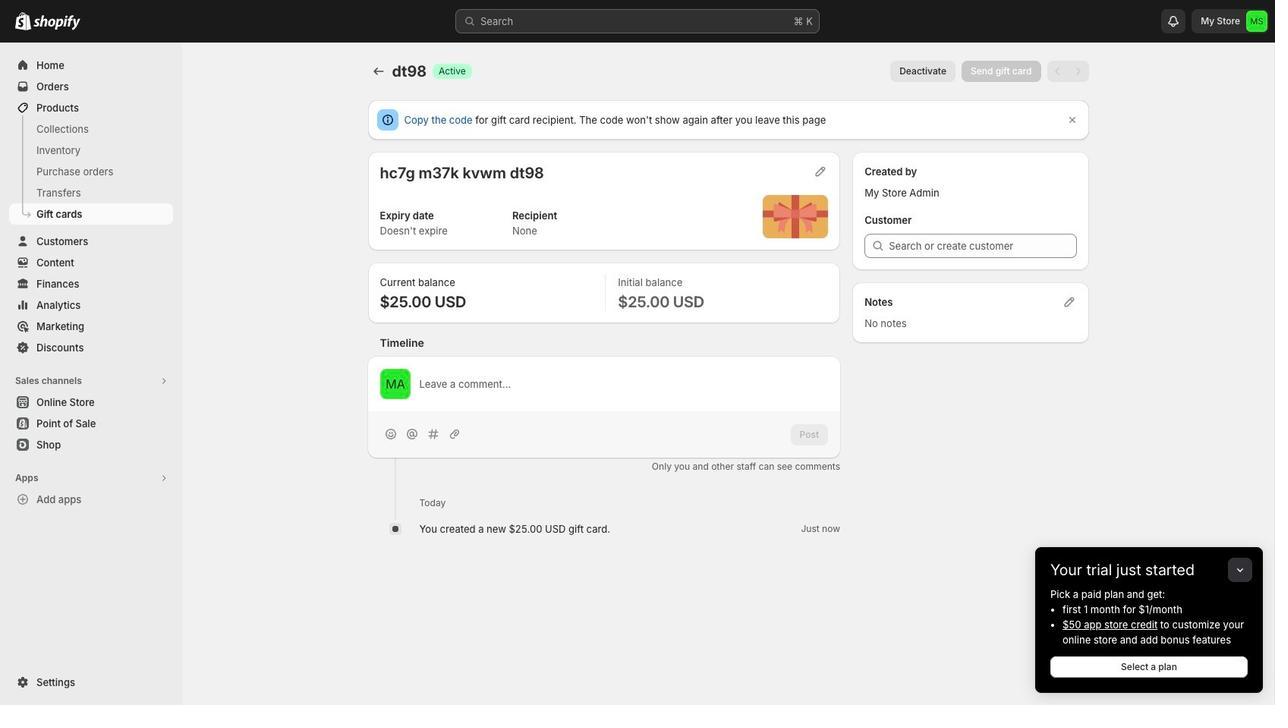 Task type: vqa. For each thing, say whether or not it's contained in the screenshot.
Search or create customer text box
yes



Task type: describe. For each thing, give the bounding box(es) containing it.
Search or create customer text field
[[889, 234, 1077, 258]]

1 horizontal spatial shopify image
[[33, 15, 80, 30]]

avatar with initials m a image
[[380, 369, 410, 399]]



Task type: locate. For each thing, give the bounding box(es) containing it.
next image
[[1071, 64, 1086, 79]]

my store image
[[1246, 11, 1268, 32]]

shopify image
[[15, 12, 31, 30], [33, 15, 80, 30]]

previous image
[[1050, 64, 1065, 79]]

0 horizontal spatial shopify image
[[15, 12, 31, 30]]

Leave a comment... text field
[[419, 377, 828, 392]]



